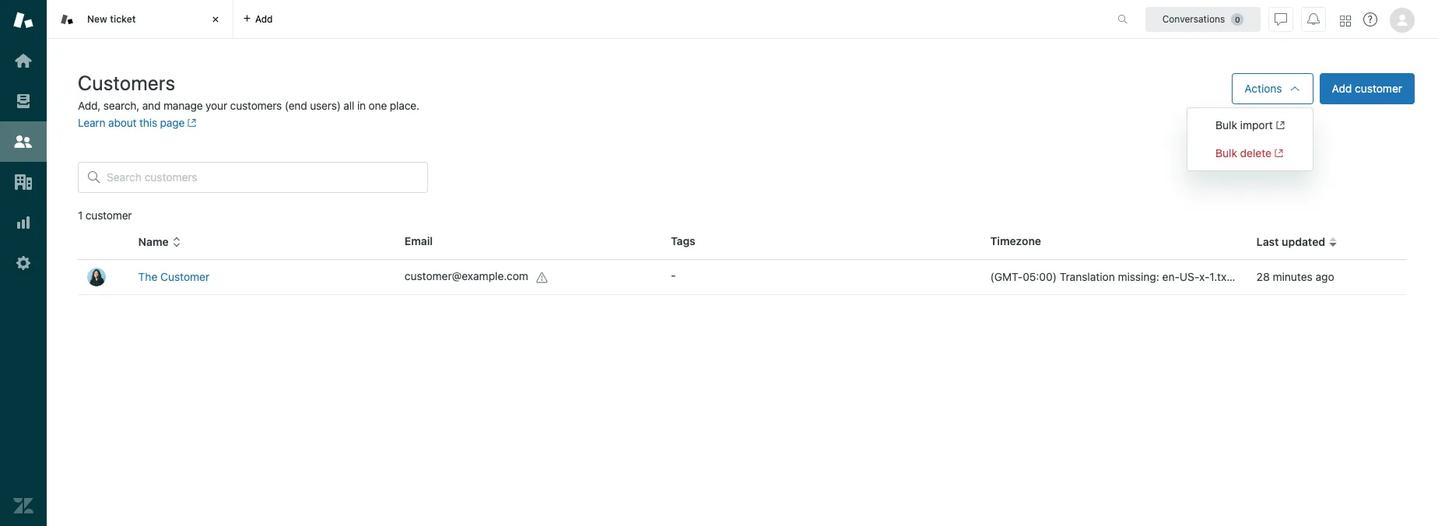 Task type: locate. For each thing, give the bounding box(es) containing it.
1 horizontal spatial (opens in a new tab) image
[[1273, 121, 1285, 130]]

customer
[[160, 270, 210, 283]]

menu
[[1187, 107, 1314, 171]]

conversations
[[1163, 13, 1225, 25]]

customer right 1
[[85, 209, 132, 222]]

customer
[[1355, 82, 1403, 95], [85, 209, 132, 222]]

(opens in a new tab) image
[[1272, 149, 1284, 158]]

us-
[[1180, 270, 1199, 283]]

(opens in a new tab) image
[[185, 119, 197, 128], [1273, 121, 1285, 130]]

bulk left import
[[1216, 118, 1238, 132]]

customers
[[78, 71, 176, 94]]

2 bulk from the top
[[1216, 146, 1238, 160]]

conversations button
[[1146, 7, 1261, 32]]

1 vertical spatial customer
[[85, 209, 132, 222]]

zendesk image
[[13, 496, 33, 516]]

actions button
[[1232, 73, 1314, 104]]

(opens in a new tab) image for learn about this page
[[185, 119, 197, 128]]

updated
[[1282, 235, 1326, 248]]

timezone
[[990, 234, 1041, 248]]

customer inside button
[[1355, 82, 1403, 95]]

0 vertical spatial customer
[[1355, 82, 1403, 95]]

get help image
[[1364, 12, 1378, 26]]

bulk
[[1216, 118, 1238, 132], [1216, 146, 1238, 160]]

email
[[405, 234, 433, 248]]

0 horizontal spatial customer
[[85, 209, 132, 222]]

1 customer
[[78, 209, 132, 222]]

minutes
[[1273, 270, 1313, 283]]

tags
[[671, 234, 696, 248]]

05:00)
[[1023, 270, 1057, 283]]

organizations image
[[13, 172, 33, 192]]

learn about this page link
[[78, 116, 197, 129]]

customer right add
[[1355, 82, 1403, 95]]

add customer
[[1332, 82, 1403, 95]]

learn
[[78, 116, 105, 129]]

(gmt-05:00) translation missing: en-us-x-1.txt.timezone.america_new_york
[[990, 270, 1377, 283]]

the
[[138, 270, 158, 283]]

1 bulk from the top
[[1216, 118, 1238, 132]]

add
[[255, 13, 273, 25]]

customer for 1 customer
[[85, 209, 132, 222]]

(opens in a new tab) image inside the bulk import link
[[1273, 121, 1285, 130]]

customer for add customer
[[1355, 82, 1403, 95]]

add customer button
[[1320, 73, 1415, 104]]

(opens in a new tab) image down manage
[[185, 119, 197, 128]]

0 horizontal spatial (opens in a new tab) image
[[185, 119, 197, 128]]

views image
[[13, 91, 33, 111]]

0 vertical spatial bulk
[[1216, 118, 1238, 132]]

(opens in a new tab) image up (opens in a new tab) image
[[1273, 121, 1285, 130]]

bulk left delete
[[1216, 146, 1238, 160]]

all
[[344, 99, 354, 112]]

1 vertical spatial bulk
[[1216, 146, 1238, 160]]

get started image
[[13, 51, 33, 71]]

search,
[[103, 99, 139, 112]]

x-
[[1199, 270, 1210, 283]]

name button
[[138, 235, 181, 249]]

1 horizontal spatial customer
[[1355, 82, 1403, 95]]

the customer link
[[138, 270, 210, 283]]

last
[[1257, 235, 1279, 248]]

(gmt-
[[990, 270, 1023, 283]]

tabs tab list
[[47, 0, 1101, 39]]

(opens in a new tab) image inside learn about this page "link"
[[185, 119, 197, 128]]

-
[[671, 269, 676, 282]]

ticket
[[110, 13, 136, 25]]

add,
[[78, 99, 101, 112]]



Task type: describe. For each thing, give the bounding box(es) containing it.
translation
[[1060, 270, 1115, 283]]

(end
[[285, 99, 307, 112]]

actions
[[1245, 82, 1282, 95]]

one
[[369, 99, 387, 112]]

this
[[139, 116, 157, 129]]

notifications image
[[1308, 13, 1320, 25]]

28
[[1257, 270, 1270, 283]]

delete
[[1240, 146, 1272, 160]]

zendesk products image
[[1340, 15, 1351, 26]]

customer@example.com
[[405, 270, 528, 283]]

last updated
[[1257, 235, 1326, 248]]

bulk delete
[[1216, 146, 1272, 160]]

add button
[[234, 0, 282, 38]]

new ticket
[[87, 13, 136, 25]]

about
[[108, 116, 137, 129]]

the customer
[[138, 270, 210, 283]]

en-
[[1163, 270, 1180, 283]]

reporting image
[[13, 212, 33, 233]]

customers image
[[13, 132, 33, 152]]

last updated button
[[1257, 235, 1338, 249]]

Search customers field
[[107, 170, 418, 184]]

1.txt.timezone.america_new_york
[[1210, 270, 1377, 283]]

page
[[160, 116, 185, 129]]

main element
[[0, 0, 47, 526]]

your
[[206, 99, 227, 112]]

bulk for bulk import
[[1216, 118, 1238, 132]]

place.
[[390, 99, 419, 112]]

name
[[138, 235, 169, 248]]

missing:
[[1118, 270, 1160, 283]]

users)
[[310, 99, 341, 112]]

unverified email image
[[536, 271, 549, 284]]

button displays agent's chat status as invisible. image
[[1275, 13, 1287, 25]]

zendesk support image
[[13, 10, 33, 30]]

(opens in a new tab) image for bulk import
[[1273, 121, 1285, 130]]

bulk delete link
[[1216, 146, 1284, 160]]

ago
[[1316, 270, 1335, 283]]

bulk for bulk delete
[[1216, 146, 1238, 160]]

add
[[1332, 82, 1352, 95]]

close image
[[208, 12, 223, 27]]

admin image
[[13, 253, 33, 273]]

bulk import
[[1216, 118, 1273, 132]]

new
[[87, 13, 107, 25]]

bulk import link
[[1216, 118, 1285, 132]]

customers add, search, and manage your customers (end users) all in one place.
[[78, 71, 419, 112]]

customers
[[230, 99, 282, 112]]

in
[[357, 99, 366, 112]]

1
[[78, 209, 83, 222]]

28 minutes ago
[[1257, 270, 1335, 283]]

new ticket tab
[[47, 0, 234, 39]]

manage
[[163, 99, 203, 112]]

menu containing bulk import
[[1187, 107, 1314, 171]]

and
[[142, 99, 161, 112]]

learn about this page
[[78, 116, 185, 129]]

import
[[1240, 118, 1273, 132]]



Task type: vqa. For each thing, say whether or not it's contained in the screenshot.
28 minutes ago
yes



